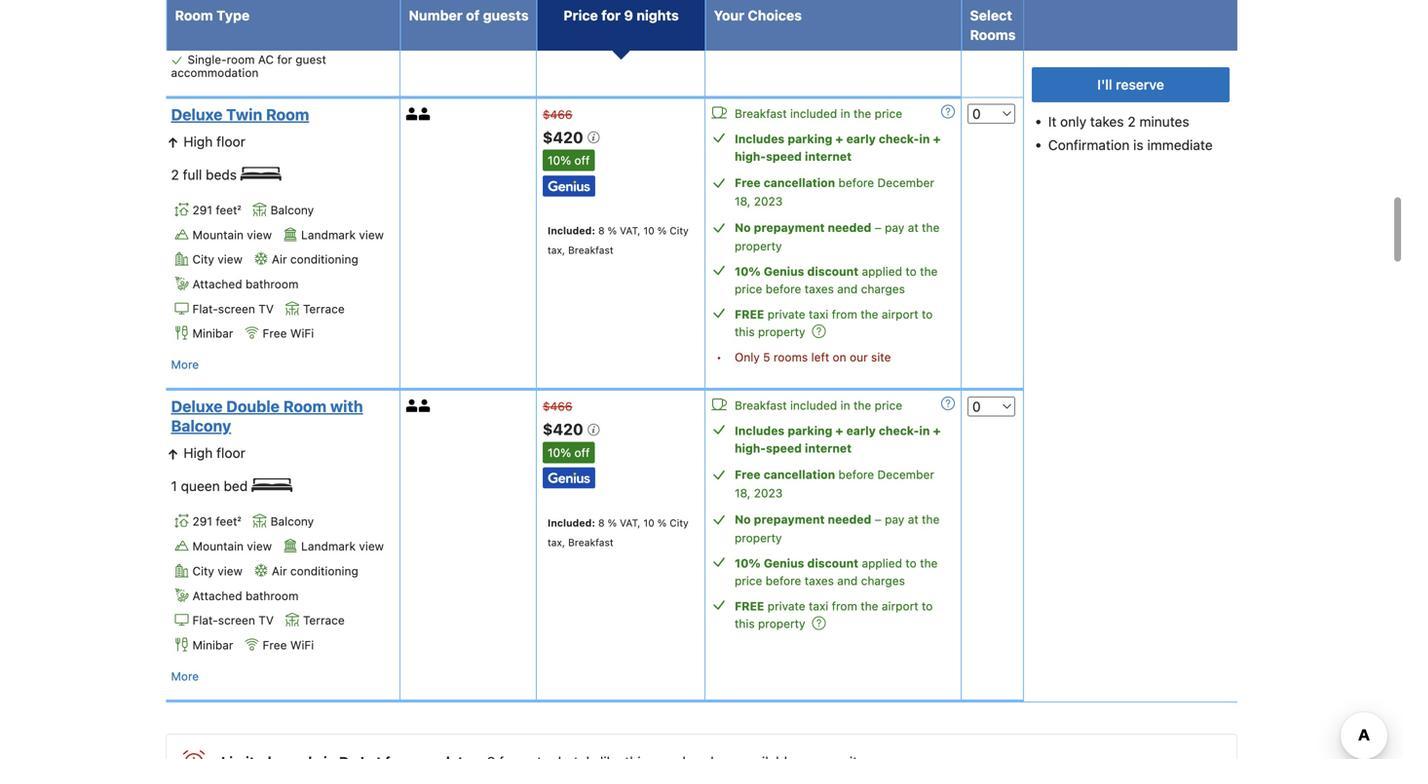 Task type: vqa. For each thing, say whether or not it's contained in the screenshot.
More for Deluxe Double Room with Balcony
yes



Task type: locate. For each thing, give the bounding box(es) containing it.
1 early from the top
[[846, 132, 876, 146]]

1 pay from the top
[[885, 221, 905, 234]]

0 vertical spatial 18,
[[735, 194, 751, 208]]

2 taxi from the top
[[809, 600, 829, 613]]

includes parking + early check-in + high-speed internet for deluxe twin room
[[735, 132, 941, 163]]

from for deluxe double room with balcony
[[832, 600, 858, 613]]

1 vertical spatial needed
[[828, 513, 872, 526]]

2 bathroom from the top
[[246, 589, 299, 603]]

minibar for deluxe twin room
[[192, 327, 233, 340]]

free cancellation
[[735, 176, 835, 189], [735, 468, 835, 482]]

$420 for deluxe double room with balcony
[[543, 420, 587, 439]]

0 horizontal spatial for
[[277, 53, 292, 66]]

air for twin
[[272, 253, 287, 266]]

terrace
[[303, 302, 345, 316], [303, 614, 345, 627]]

1 horizontal spatial for
[[602, 7, 621, 23]]

2 free cancellation from the top
[[735, 468, 835, 482]]

pay
[[885, 221, 905, 234], [885, 513, 905, 526]]

1 free cancellation from the top
[[735, 176, 835, 189]]

1 vertical spatial floor
[[216, 445, 245, 461]]

air conditioning for deluxe double room with balcony
[[272, 564, 358, 578]]

high for deluxe double room with balcony
[[183, 445, 213, 461]]

city view for deluxe twin room
[[192, 253, 243, 266]]

1 vertical spatial conditioning
[[290, 564, 358, 578]]

high
[[183, 133, 213, 150], [183, 445, 213, 461]]

1 feet² from the top
[[216, 203, 241, 217]]

more
[[171, 358, 199, 372], [171, 670, 199, 683]]

wheelchair
[[246, 15, 305, 29]]

flat-screen tv
[[192, 302, 274, 316], [192, 614, 274, 627]]

2 charges from the top
[[861, 574, 905, 588]]

2 landmark view from the top
[[301, 539, 384, 553]]

december for deluxe double room with balcony
[[878, 468, 935, 482]]

mountain view down beds
[[192, 228, 272, 241]]

before
[[839, 176, 874, 189], [766, 282, 801, 296], [839, 468, 874, 482], [766, 574, 801, 588]]

2 8 from the top
[[598, 517, 605, 528]]

the
[[854, 107, 872, 120], [922, 221, 940, 234], [920, 265, 938, 278], [861, 307, 879, 321], [854, 399, 872, 412], [922, 513, 940, 526], [920, 557, 938, 570], [861, 600, 879, 613]]

– pay at the property for deluxe double room with balcony
[[735, 513, 940, 545]]

0 vertical spatial $466
[[543, 108, 573, 121]]

2 air from the top
[[272, 564, 287, 578]]

this for deluxe twin room
[[735, 325, 755, 339]]

more link for deluxe double room with balcony
[[171, 667, 199, 686]]

0 vertical spatial no
[[735, 221, 751, 234]]

– pay at the property
[[735, 221, 940, 253], [735, 513, 940, 545]]

291 feet² down the 1 queen bed
[[192, 515, 241, 528]]

confirmation
[[1048, 137, 1130, 153]]

2 mountain from the top
[[192, 539, 244, 553]]

2 attached bathroom from the top
[[192, 589, 299, 603]]

more details on meals and payment options image
[[941, 397, 955, 411]]

1 vertical spatial off
[[575, 446, 590, 459]]

2 terrace from the top
[[303, 614, 345, 627]]

2 needed from the top
[[828, 513, 872, 526]]

2 off from the top
[[575, 446, 590, 459]]

high floor up the 2 full beds on the top left of the page
[[180, 133, 245, 150]]

taxes for deluxe twin room
[[805, 282, 834, 296]]

more details on meals and payment options image
[[941, 105, 955, 118]]

high for deluxe twin room
[[183, 133, 213, 150]]

deluxe
[[171, 105, 223, 124], [171, 397, 223, 416]]

price
[[875, 107, 903, 120], [735, 282, 762, 296], [875, 399, 903, 412], [735, 574, 762, 588]]

terrace for deluxe twin room
[[303, 302, 345, 316]]

0 vertical spatial no prepayment needed
[[735, 221, 872, 234]]

parking
[[788, 132, 833, 146], [788, 424, 833, 438]]

single-room ac for guest accommodation
[[171, 53, 326, 79]]

balcony for deluxe twin room
[[271, 203, 314, 217]]

from
[[832, 307, 858, 321], [832, 600, 858, 613]]

2 more link from the top
[[171, 667, 199, 686]]

2 from from the top
[[832, 600, 858, 613]]

1 vat, from the top
[[620, 225, 641, 236]]

0 vertical spatial vat,
[[620, 225, 641, 236]]

pay for deluxe double room with balcony
[[885, 513, 905, 526]]

1 floor from the top
[[216, 133, 245, 150]]

1 vertical spatial charges
[[861, 574, 905, 588]]

this
[[735, 325, 755, 339], [735, 617, 755, 631]]

occupancy image
[[406, 108, 419, 120], [419, 400, 431, 412]]

2 applied from the top
[[862, 557, 902, 570]]

1 vertical spatial included
[[790, 399, 837, 412]]

from for deluxe twin room
[[832, 307, 858, 321]]

1 screen from the top
[[218, 302, 255, 316]]

free
[[735, 176, 761, 189], [263, 327, 287, 340], [735, 468, 761, 482], [263, 638, 287, 652]]

balcony
[[271, 203, 314, 217], [171, 417, 231, 435], [271, 515, 314, 528]]

1 vertical spatial no prepayment needed
[[735, 513, 872, 526]]

breakfast included in the price for deluxe double room with balcony
[[735, 399, 903, 412]]

1 bathroom from the top
[[246, 277, 299, 291]]

airport
[[882, 307, 919, 321], [882, 600, 919, 613]]

balcony inside the deluxe double room with balcony
[[171, 417, 231, 435]]

1 vertical spatial 10% off. you're getting a reduced rate because this property is offering a discount.. element
[[543, 442, 595, 463]]

private taxi from the airport to this property for deluxe double room with balcony
[[735, 600, 933, 631]]

1 included: from the top
[[548, 225, 595, 236]]

charges for deluxe double room with balcony
[[861, 574, 905, 588]]

0 vertical spatial screen
[[218, 302, 255, 316]]

1 vertical spatial taxes
[[805, 574, 834, 588]]

floor up "bed"
[[216, 445, 245, 461]]

1 private taxi from the airport to this property from the top
[[735, 307, 933, 339]]

attached bathroom for double
[[192, 589, 299, 603]]

1 vertical spatial landmark
[[301, 539, 356, 553]]

room right twin
[[266, 105, 309, 124]]

free wifi
[[263, 327, 314, 340], [263, 638, 314, 652]]

18, for deluxe double room with balcony
[[735, 487, 751, 500]]

conditioning
[[290, 253, 358, 266], [290, 564, 358, 578]]

queen
[[181, 478, 220, 494]]

0 vertical spatial $420
[[543, 128, 587, 147]]

room inside the deluxe twin room link
[[266, 105, 309, 124]]

291 down queen
[[192, 515, 212, 528]]

1 taxi from the top
[[809, 307, 829, 321]]

1 no prepayment needed from the top
[[735, 221, 872, 234]]

mountain view down "bed"
[[192, 539, 272, 553]]

291 feet² for twin
[[192, 203, 241, 217]]

2 prepayment from the top
[[754, 513, 825, 526]]

private taxi from the airport to this property
[[735, 307, 933, 339], [735, 600, 933, 631]]

2 10% genius discount from the top
[[735, 557, 859, 570]]

1 check- from the top
[[879, 132, 919, 146]]

mountain
[[192, 228, 244, 241], [192, 539, 244, 553]]

2 up is
[[1128, 114, 1136, 130]]

applied for deluxe twin room
[[862, 265, 902, 278]]

2 free wifi from the top
[[263, 638, 314, 652]]

high up full
[[183, 133, 213, 150]]

2 18, from the top
[[735, 487, 751, 500]]

1 vertical spatial airport
[[882, 600, 919, 613]]

2 left full
[[171, 167, 179, 183]]

included for deluxe double room with balcony
[[790, 399, 837, 412]]

1 10 from the top
[[644, 225, 655, 236]]

1 vertical spatial for
[[277, 53, 292, 66]]

landmark view
[[301, 228, 384, 241], [301, 539, 384, 553]]

10%
[[548, 153, 571, 167], [735, 265, 761, 278], [548, 446, 571, 459], [735, 557, 761, 570]]

ac
[[258, 53, 274, 66]]

$420 for deluxe twin room
[[543, 128, 587, 147]]

more link for deluxe twin room
[[171, 355, 199, 374]]

1 this from the top
[[735, 325, 755, 339]]

full
[[183, 167, 202, 183]]

room for double
[[283, 397, 327, 416]]

for right ac
[[277, 53, 292, 66]]

8 % vat, 10 % city tax, breakfast for deluxe twin room
[[548, 225, 689, 256]]

$466 for deluxe twin room
[[543, 108, 573, 121]]

1 vertical spatial includes
[[735, 424, 785, 438]]

1 vertical spatial tax,
[[548, 536, 565, 548]]

private
[[768, 307, 806, 321], [768, 600, 806, 613]]

1 includes from the top
[[735, 132, 785, 146]]

$466 for deluxe double room with balcony
[[543, 400, 573, 413]]

2 10 from the top
[[644, 517, 655, 528]]

0 vertical spatial includes parking + early check-in + high-speed internet
[[735, 132, 941, 163]]

landmark for deluxe double room with balcony
[[301, 539, 356, 553]]

%
[[608, 225, 617, 236], [658, 225, 667, 236], [608, 517, 617, 528], [658, 517, 667, 528]]

2 full beds
[[171, 167, 241, 183]]

mountain for deluxe twin room
[[192, 228, 244, 241]]

internet for deluxe double room with balcony
[[805, 442, 852, 455]]

1 10% genius discount from the top
[[735, 265, 859, 278]]

1 8 from the top
[[598, 225, 605, 236]]

early
[[846, 132, 876, 146], [846, 424, 876, 438]]

1 vertical spatial breakfast included in the price
[[735, 399, 903, 412]]

0 vertical spatial prepayment
[[754, 221, 825, 234]]

city view down beds
[[192, 253, 243, 266]]

applied to the price before taxes and charges for deluxe double room with balcony
[[735, 557, 938, 588]]

1 no from the top
[[735, 221, 751, 234]]

room inside the deluxe double room with balcony
[[283, 397, 327, 416]]

2 – from the top
[[875, 513, 882, 526]]

0 vertical spatial wifi
[[290, 327, 314, 340]]

0 vertical spatial charges
[[861, 282, 905, 296]]

1 attached from the top
[[192, 277, 242, 291]]

included for deluxe twin room
[[790, 107, 837, 120]]

1 before december 18, 2023 from the top
[[735, 176, 935, 208]]

0 vertical spatial this
[[735, 325, 755, 339]]

– for deluxe double room with balcony
[[875, 513, 882, 526]]

breakfast
[[735, 107, 787, 120], [568, 244, 614, 256], [735, 399, 787, 412], [568, 536, 614, 548]]

high floor for twin
[[180, 133, 245, 150]]

breakfast included in the price
[[735, 107, 903, 120], [735, 399, 903, 412]]

2023 for deluxe twin room
[[754, 194, 783, 208]]

0 vertical spatial free wifi
[[263, 327, 314, 340]]

no prepayment needed
[[735, 221, 872, 234], [735, 513, 872, 526]]

1 high floor from the top
[[180, 133, 245, 150]]

0 vertical spatial internet
[[805, 150, 852, 163]]

2023
[[754, 194, 783, 208], [754, 487, 783, 500]]

attached
[[192, 277, 242, 291], [192, 589, 242, 603]]

city
[[670, 225, 689, 236], [192, 253, 214, 266], [670, 517, 689, 528], [192, 564, 214, 578]]

entire
[[188, 15, 219, 29]]

for left the 9
[[602, 7, 621, 23]]

2 flat-screen tv from the top
[[192, 614, 274, 627]]

tv
[[259, 302, 274, 316], [259, 614, 274, 627]]

1 mountain view from the top
[[192, 228, 272, 241]]

1 speed from the top
[[766, 150, 802, 163]]

0 vertical spatial –
[[875, 221, 882, 234]]

1 2023 from the top
[[754, 194, 783, 208]]

1 breakfast included in the price from the top
[[735, 107, 903, 120]]

1 vertical spatial flat-
[[192, 614, 218, 627]]

0 vertical spatial 10% off
[[548, 153, 590, 167]]

1 vertical spatial 2
[[171, 167, 179, 183]]

2 tax, from the top
[[548, 536, 565, 548]]

0 vertical spatial – pay at the property
[[735, 221, 940, 253]]

0 vertical spatial balcony
[[271, 203, 314, 217]]

high up queen
[[183, 445, 213, 461]]

landmark
[[301, 228, 356, 241], [301, 539, 356, 553]]

1 free from the top
[[735, 307, 764, 321]]

0 vertical spatial landmark view
[[301, 228, 384, 241]]

2 taxes from the top
[[805, 574, 834, 588]]

1 attached bathroom from the top
[[192, 277, 299, 291]]

1 vertical spatial parking
[[788, 424, 833, 438]]

floor down deluxe twin room
[[216, 133, 245, 150]]

1 air from the top
[[272, 253, 287, 266]]

1 vertical spatial 291 feet²
[[192, 515, 241, 528]]

guest
[[296, 53, 326, 66]]

feet² for double
[[216, 515, 241, 528]]

1 vertical spatial and
[[837, 574, 858, 588]]

charges
[[861, 282, 905, 296], [861, 574, 905, 588]]

2 air conditioning from the top
[[272, 564, 358, 578]]

2 $466 from the top
[[543, 400, 573, 413]]

0 vertical spatial parking
[[788, 132, 833, 146]]

8 % vat, 10 % city tax, breakfast
[[548, 225, 689, 256], [548, 517, 689, 548]]

1 vertical spatial feet²
[[216, 515, 241, 528]]

0 vertical spatial tax,
[[548, 244, 565, 256]]

0 vertical spatial check-
[[879, 132, 919, 146]]

2 discount from the top
[[807, 557, 859, 570]]

1 vertical spatial high-
[[735, 442, 766, 455]]

flat-
[[192, 302, 218, 316], [192, 614, 218, 627]]

1 cancellation from the top
[[764, 176, 835, 189]]

1 private from the top
[[768, 307, 806, 321]]

2 291 feet² from the top
[[192, 515, 241, 528]]

0 vertical spatial deluxe
[[171, 105, 223, 124]]

2 high from the top
[[183, 445, 213, 461]]

1 vertical spatial more link
[[171, 667, 199, 686]]

2 10% off. you're getting a reduced rate because this property is offering a discount.. element from the top
[[543, 442, 595, 463]]

2 more from the top
[[171, 670, 199, 683]]

2 no prepayment needed from the top
[[735, 513, 872, 526]]

–
[[875, 221, 882, 234], [875, 513, 882, 526]]

select rooms
[[970, 7, 1016, 43]]

0 vertical spatial applied
[[862, 265, 902, 278]]

0 vertical spatial for
[[602, 7, 621, 23]]

included: for deluxe double room with balcony
[[548, 517, 595, 528]]

1 vertical spatial flat-screen tv
[[192, 614, 274, 627]]

1 291 from the top
[[192, 203, 212, 217]]

+
[[836, 132, 843, 146], [933, 132, 941, 146], [836, 424, 843, 438], [933, 424, 941, 438]]

applied
[[862, 265, 902, 278], [862, 557, 902, 570]]

1 wifi from the top
[[290, 327, 314, 340]]

291 feet² down beds
[[192, 203, 241, 217]]

off for deluxe twin room
[[575, 153, 590, 167]]

1 vertical spatial – pay at the property
[[735, 513, 940, 545]]

genius for deluxe double room with balcony
[[764, 557, 804, 570]]

1 vertical spatial taxi
[[809, 600, 829, 613]]

1 tax, from the top
[[548, 244, 565, 256]]

city view for deluxe double room with balcony
[[192, 564, 243, 578]]

0 vertical spatial 2023
[[754, 194, 783, 208]]

room left with
[[283, 397, 327, 416]]

2 minibar from the top
[[192, 638, 233, 652]]

city view down the 1 queen bed
[[192, 564, 243, 578]]

december for deluxe twin room
[[878, 176, 935, 189]]

2 includes parking + early check-in + high-speed internet from the top
[[735, 424, 941, 455]]

your choices
[[714, 7, 802, 23]]

off
[[575, 153, 590, 167], [575, 446, 590, 459]]

10% genius discount
[[735, 265, 859, 278], [735, 557, 859, 570]]

deluxe twin room
[[171, 105, 309, 124]]

2 before december 18, 2023 from the top
[[735, 468, 935, 500]]

1 mountain from the top
[[192, 228, 244, 241]]

floor for twin
[[216, 133, 245, 150]]

2 2023 from the top
[[754, 487, 783, 500]]

0 vertical spatial discount
[[807, 265, 859, 278]]

2 includes from the top
[[735, 424, 785, 438]]

1 vertical spatial minibar
[[192, 638, 233, 652]]

at for deluxe double room with balcony
[[908, 513, 919, 526]]

screen
[[218, 302, 255, 316], [218, 614, 255, 627]]

0 vertical spatial mountain view
[[192, 228, 272, 241]]

1 prepayment from the top
[[754, 221, 825, 234]]

$420
[[543, 128, 587, 147], [543, 420, 587, 439]]

deluxe for deluxe double room with balcony
[[171, 397, 223, 416]]

occupancy image
[[419, 108, 431, 120], [406, 400, 419, 412]]

1 vertical spatial internet
[[805, 442, 852, 455]]

landmark view for deluxe double room with balcony
[[301, 539, 384, 553]]

1 vertical spatial wifi
[[290, 638, 314, 652]]

landmark view for deluxe twin room
[[301, 228, 384, 241]]

private taxi from the airport to this property for deluxe twin room
[[735, 307, 933, 339]]

private for deluxe double room with balcony
[[768, 600, 806, 613]]

2 high- from the top
[[735, 442, 766, 455]]

1 vertical spatial 10% genius discount
[[735, 557, 859, 570]]

1 vertical spatial air conditioning
[[272, 564, 358, 578]]

1 city view from the top
[[192, 253, 243, 266]]

2 – pay at the property from the top
[[735, 513, 940, 545]]

0 vertical spatial free cancellation
[[735, 176, 835, 189]]

0 vertical spatial includes
[[735, 132, 785, 146]]

air conditioning
[[272, 253, 358, 266], [272, 564, 358, 578]]

free wifi for deluxe double room with balcony
[[263, 638, 314, 652]]

deluxe inside the deluxe double room with balcony
[[171, 397, 223, 416]]

1 8 % vat, 10 % city tax, breakfast from the top
[[548, 225, 689, 256]]

0 vertical spatial high
[[183, 133, 213, 150]]

0 vertical spatial off
[[575, 153, 590, 167]]

0 vertical spatial attached bathroom
[[192, 277, 299, 291]]

feet² down "bed"
[[216, 515, 241, 528]]

cancellation for deluxe double room with balcony
[[764, 468, 835, 482]]

early for deluxe twin room
[[846, 132, 876, 146]]

0 vertical spatial conditioning
[[290, 253, 358, 266]]

charges for deluxe twin room
[[861, 282, 905, 296]]

includes parking + early check-in + high-speed internet for deluxe double room with balcony
[[735, 424, 941, 455]]

1 vertical spatial $420
[[543, 420, 587, 439]]

1 vertical spatial terrace
[[303, 614, 345, 627]]

291 down the 2 full beds on the top left of the page
[[192, 203, 212, 217]]

air
[[272, 253, 287, 266], [272, 564, 287, 578]]

0 vertical spatial at
[[908, 221, 919, 234]]

vat, for deluxe double room with balcony
[[620, 517, 641, 528]]

in
[[841, 107, 850, 120], [919, 132, 930, 146], [841, 399, 850, 412], [919, 424, 930, 438]]

2 pay from the top
[[885, 513, 905, 526]]

entire unit wheelchair accessible
[[188, 15, 366, 29]]

genius
[[764, 265, 804, 278], [764, 557, 804, 570]]

december
[[878, 176, 935, 189], [878, 468, 935, 482]]

tv for double
[[259, 614, 274, 627]]

10% genius discount for deluxe double room with balcony
[[735, 557, 859, 570]]

2 tv from the top
[[259, 614, 274, 627]]

1 vertical spatial december
[[878, 468, 935, 482]]

unit
[[223, 15, 243, 29]]

feet² for twin
[[216, 203, 241, 217]]

0 vertical spatial included:
[[548, 225, 595, 236]]

0 vertical spatial from
[[832, 307, 858, 321]]

2 included: from the top
[[548, 517, 595, 528]]

2 8 % vat, 10 % city tax, breakfast from the top
[[548, 517, 689, 548]]

0 vertical spatial high-
[[735, 150, 766, 163]]

1 vertical spatial $466
[[543, 400, 573, 413]]

1 off from the top
[[575, 153, 590, 167]]

0 vertical spatial 291 feet²
[[192, 203, 241, 217]]

1 vertical spatial room
[[266, 105, 309, 124]]

includes parking + early check-in + high-speed internet
[[735, 132, 941, 163], [735, 424, 941, 455]]

291 feet² for double
[[192, 515, 241, 528]]

0 vertical spatial city view
[[192, 253, 243, 266]]

2 parking from the top
[[788, 424, 833, 438]]

2 no from the top
[[735, 513, 751, 526]]

0 vertical spatial genius
[[764, 265, 804, 278]]

2 high floor from the top
[[180, 445, 245, 461]]

taxi
[[809, 307, 829, 321], [809, 600, 829, 613]]

1 high- from the top
[[735, 150, 766, 163]]

1 – pay at the property from the top
[[735, 221, 940, 253]]

2 private taxi from the airport to this property from the top
[[735, 600, 933, 631]]

1 vertical spatial 8 % vat, 10 % city tax, breakfast
[[548, 517, 689, 548]]

8
[[598, 225, 605, 236], [598, 517, 605, 528]]

minibar
[[192, 327, 233, 340], [192, 638, 233, 652]]

0 vertical spatial feet²
[[216, 203, 241, 217]]

1 high from the top
[[183, 133, 213, 150]]

1 vertical spatial included:
[[548, 517, 595, 528]]

number
[[409, 7, 463, 23]]

mountain for deluxe double room with balcony
[[192, 539, 244, 553]]

1 internet from the top
[[805, 150, 852, 163]]

2 airport from the top
[[882, 600, 919, 613]]

1 10% off. you're getting a reduced rate because this property is offering a discount.. element from the top
[[543, 150, 595, 171]]

0 vertical spatial 10% genius discount
[[735, 265, 859, 278]]

1 vertical spatial includes parking + early check-in + high-speed internet
[[735, 424, 941, 455]]

air for double
[[272, 564, 287, 578]]

0 vertical spatial 291
[[192, 203, 212, 217]]

1 vertical spatial attached bathroom
[[192, 589, 299, 603]]

2 vat, from the top
[[620, 517, 641, 528]]

deluxe left double
[[171, 397, 223, 416]]

2 applied to the price before taxes and charges from the top
[[735, 557, 938, 588]]

1 landmark from the top
[[301, 228, 356, 241]]

1 vertical spatial from
[[832, 600, 858, 613]]

– pay at the property for deluxe twin room
[[735, 221, 940, 253]]

2 speed from the top
[[766, 442, 802, 455]]

1 vertical spatial private taxi from the airport to this property
[[735, 600, 933, 631]]

off for deluxe double room with balcony
[[575, 446, 590, 459]]

prepayment
[[754, 221, 825, 234], [754, 513, 825, 526]]

screen for double
[[218, 614, 255, 627]]

speed for deluxe double room with balcony
[[766, 442, 802, 455]]

deluxe for deluxe twin room
[[171, 105, 223, 124]]

room up hand
[[175, 7, 213, 23]]

1 vertical spatial more
[[171, 670, 199, 683]]

feet² down beds
[[216, 203, 241, 217]]

0 vertical spatial breakfast included in the price
[[735, 107, 903, 120]]

1 vertical spatial free wifi
[[263, 638, 314, 652]]

2 flat- from the top
[[192, 614, 218, 627]]

deluxe down accommodation
[[171, 105, 223, 124]]

sanitizer
[[220, 35, 266, 48]]

1 vertical spatial pay
[[885, 513, 905, 526]]

1 flat- from the top
[[192, 302, 218, 316]]

price for 9 nights
[[564, 7, 679, 23]]

view
[[247, 228, 272, 241], [359, 228, 384, 241], [218, 253, 243, 266], [247, 539, 272, 553], [359, 539, 384, 553], [218, 564, 243, 578]]

10% off. you're getting a reduced rate because this property is offering a discount.. element
[[543, 150, 595, 171], [543, 442, 595, 463]]

1 18, from the top
[[735, 194, 751, 208]]

needed
[[828, 221, 872, 234], [828, 513, 872, 526]]

high floor up the 1 queen bed
[[180, 445, 245, 461]]

free for deluxe double room with balcony
[[735, 600, 764, 613]]

2 breakfast included in the price from the top
[[735, 399, 903, 412]]

and for deluxe twin room
[[837, 282, 858, 296]]

your
[[714, 7, 745, 23]]

1 vertical spatial discount
[[807, 557, 859, 570]]

10
[[644, 225, 655, 236], [644, 517, 655, 528]]

discount
[[807, 265, 859, 278], [807, 557, 859, 570]]

to
[[906, 265, 917, 278], [922, 307, 933, 321], [906, 557, 917, 570], [922, 600, 933, 613]]

0 vertical spatial and
[[837, 282, 858, 296]]

mountain down beds
[[192, 228, 244, 241]]

i'll reserve button
[[1032, 67, 1230, 102]]

no
[[735, 221, 751, 234], [735, 513, 751, 526]]

2023 for deluxe double room with balcony
[[754, 487, 783, 500]]

1 vertical spatial air
[[272, 564, 287, 578]]

1 vertical spatial early
[[846, 424, 876, 438]]

mountain down the 1 queen bed
[[192, 539, 244, 553]]

0 vertical spatial bathroom
[[246, 277, 299, 291]]



Task type: describe. For each thing, give the bounding box(es) containing it.
screen for twin
[[218, 302, 255, 316]]

rooms
[[970, 27, 1016, 43]]

taxi for deluxe twin room
[[809, 307, 829, 321]]

5
[[763, 350, 770, 364]]

1 vertical spatial occupancy image
[[419, 400, 431, 412]]

0 vertical spatial occupancy image
[[406, 108, 419, 120]]

takes
[[1090, 114, 1124, 130]]

type
[[217, 7, 250, 23]]

accessible
[[309, 15, 366, 29]]

– for deluxe twin room
[[875, 221, 882, 234]]

more for deluxe twin room
[[171, 358, 199, 372]]

bathroom for double
[[246, 589, 299, 603]]

tax, for deluxe twin room
[[548, 244, 565, 256]]

free wifi for deluxe twin room
[[263, 327, 314, 340]]

bathroom for twin
[[246, 277, 299, 291]]

on
[[833, 350, 847, 364]]

deluxe twin room link
[[171, 105, 389, 124]]

parking for deluxe twin room
[[788, 132, 833, 146]]

only
[[735, 350, 760, 364]]

balcony for deluxe double room with balcony
[[271, 515, 314, 528]]

choices
[[748, 7, 802, 23]]

10% off for deluxe double room with balcony
[[548, 446, 590, 459]]

internet for deluxe twin room
[[805, 150, 852, 163]]

hand sanitizer
[[188, 35, 266, 48]]

landmark for deluxe twin room
[[301, 228, 356, 241]]

0 vertical spatial room
[[175, 7, 213, 23]]

needed for deluxe double room with balcony
[[828, 513, 872, 526]]

it
[[1048, 114, 1057, 130]]

terrace for deluxe double room with balcony
[[303, 614, 345, 627]]

genius for deluxe twin room
[[764, 265, 804, 278]]

early for deluxe double room with balcony
[[846, 424, 876, 438]]

our
[[850, 350, 868, 364]]

•
[[716, 350, 722, 364]]

attached for deluxe double room with balcony
[[192, 589, 242, 603]]

hand
[[188, 35, 217, 48]]

2 inside it only takes 2 minutes confirmation is immediate
[[1128, 114, 1136, 130]]

0 vertical spatial occupancy image
[[419, 108, 431, 120]]

guests
[[483, 7, 529, 23]]

immediate
[[1147, 137, 1213, 153]]

with
[[330, 397, 363, 416]]

no for deluxe double room with balcony
[[735, 513, 751, 526]]

for inside single-room ac for guest accommodation
[[277, 53, 292, 66]]

10 for deluxe double room with balcony
[[644, 517, 655, 528]]

room type
[[175, 7, 250, 23]]

high- for deluxe double room with balcony
[[735, 442, 766, 455]]

0 horizontal spatial 2
[[171, 167, 179, 183]]

floor for double
[[216, 445, 245, 461]]

18, for deluxe twin room
[[735, 194, 751, 208]]

select
[[970, 7, 1013, 23]]

includes for deluxe twin room
[[735, 132, 785, 146]]

1 vertical spatial occupancy image
[[406, 400, 419, 412]]

accommodation
[[171, 66, 259, 79]]

room
[[227, 53, 255, 66]]

minutes
[[1140, 114, 1190, 130]]

10% off. you're getting a reduced rate because this property is offering a discount.. element for deluxe double room with balcony
[[543, 442, 595, 463]]

no prepayment needed for deluxe twin room
[[735, 221, 872, 234]]

291 for deluxe twin room
[[192, 203, 212, 217]]

taxes for deluxe double room with balcony
[[805, 574, 834, 588]]

air conditioning for deluxe twin room
[[272, 253, 358, 266]]

free cancellation for deluxe twin room
[[735, 176, 835, 189]]

nights
[[637, 7, 679, 23]]

high- for deluxe twin room
[[735, 150, 766, 163]]

of
[[466, 7, 480, 23]]

twin
[[226, 105, 262, 124]]

discount for deluxe twin room
[[807, 265, 859, 278]]

at for deluxe twin room
[[908, 221, 919, 234]]

flat-screen tv for twin
[[192, 302, 274, 316]]

vat, for deluxe twin room
[[620, 225, 641, 236]]

beds
[[206, 167, 237, 183]]

8 % vat, 10 % city tax, breakfast for deluxe double room with balcony
[[548, 517, 689, 548]]

price
[[564, 7, 598, 23]]

wifi for deluxe twin room
[[290, 327, 314, 340]]

rooms
[[774, 350, 808, 364]]

1 queen bed
[[171, 478, 252, 494]]

10% genius discount for deluxe twin room
[[735, 265, 859, 278]]

airport for deluxe double room with balcony
[[882, 600, 919, 613]]

before december 18, 2023 for deluxe twin room
[[735, 176, 935, 208]]

attached for deluxe twin room
[[192, 277, 242, 291]]

prepayment for deluxe twin room
[[754, 221, 825, 234]]

attached bathroom for twin
[[192, 277, 299, 291]]

is
[[1134, 137, 1144, 153]]

wifi for deluxe double room with balcony
[[290, 638, 314, 652]]

deluxe double room with balcony
[[171, 397, 363, 435]]

mountain view for twin
[[192, 228, 272, 241]]

only
[[1060, 114, 1087, 130]]

flat- for deluxe twin room
[[192, 302, 218, 316]]

check- for deluxe twin room
[[879, 132, 919, 146]]

needed for deluxe twin room
[[828, 221, 872, 234]]

i'll reserve
[[1098, 77, 1164, 93]]

single-
[[188, 53, 227, 66]]

more for deluxe double room with balcony
[[171, 670, 199, 683]]

left
[[811, 350, 830, 364]]

only 5 rooms left on our site
[[735, 350, 891, 364]]

room for twin
[[266, 105, 309, 124]]

10% off. you're getting a reduced rate because this property is offering a discount.. element for deluxe twin room
[[543, 150, 595, 171]]

and for deluxe double room with balcony
[[837, 574, 858, 588]]

it only takes 2 minutes confirmation is immediate
[[1048, 114, 1213, 153]]

before december 18, 2023 for deluxe double room with balcony
[[735, 468, 935, 500]]

site
[[871, 350, 891, 364]]

speed for deluxe twin room
[[766, 150, 802, 163]]

10% off for deluxe twin room
[[548, 153, 590, 167]]

private for deluxe twin room
[[768, 307, 806, 321]]

1
[[171, 478, 177, 494]]

minibar for deluxe double room with balcony
[[192, 638, 233, 652]]

flat-screen tv for double
[[192, 614, 274, 627]]

deluxe double room with balcony link
[[171, 397, 389, 436]]

double
[[226, 397, 280, 416]]

conditioning for deluxe twin room
[[290, 253, 358, 266]]

9
[[624, 7, 633, 23]]

includes for deluxe double room with balcony
[[735, 424, 785, 438]]

bed
[[224, 478, 248, 494]]

free cancellation for deluxe double room with balcony
[[735, 468, 835, 482]]

applied for deluxe double room with balcony
[[862, 557, 902, 570]]

number of guests
[[409, 7, 529, 23]]

breakfast included in the price for deluxe twin room
[[735, 107, 903, 120]]

10 for deluxe twin room
[[644, 225, 655, 236]]

tax, for deluxe double room with balcony
[[548, 536, 565, 548]]



